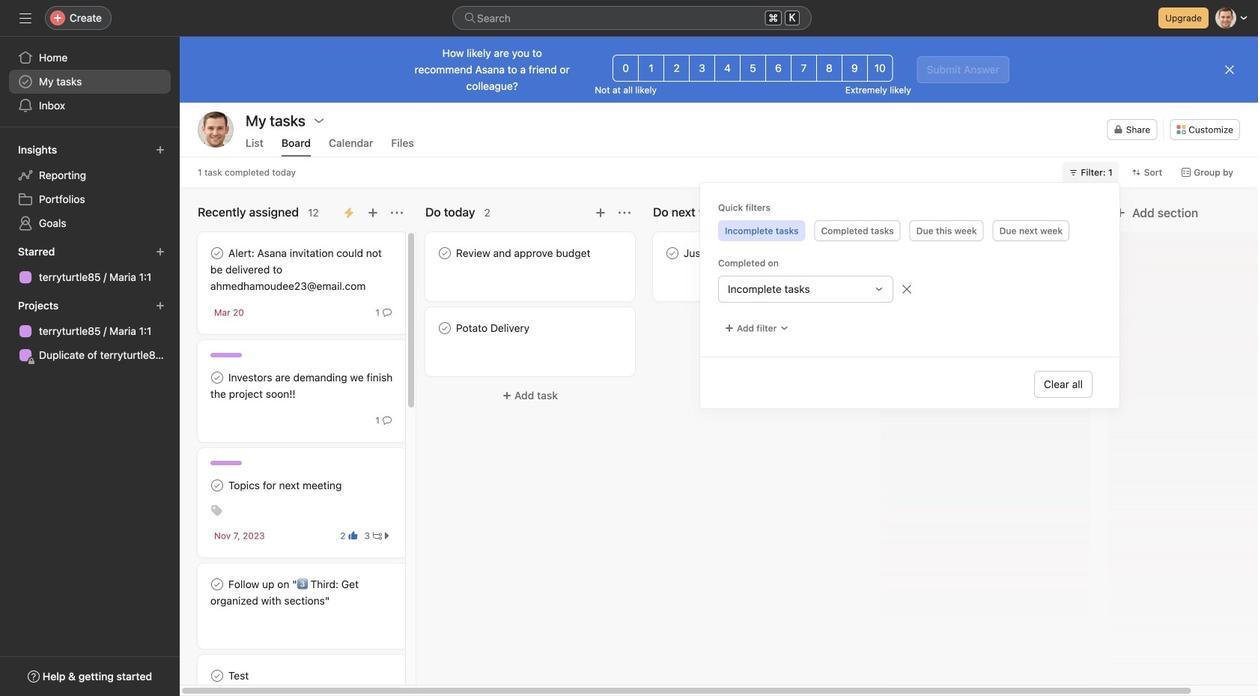 Task type: vqa. For each thing, say whether or not it's contained in the screenshot.
Hide Sidebar icon
yes



Task type: locate. For each thing, give the bounding box(es) containing it.
starred element
[[0, 238, 180, 292]]

mark complete image
[[208, 244, 226, 262], [436, 244, 454, 262], [664, 244, 682, 262], [436, 319, 454, 337], [208, 575, 226, 593], [208, 667, 226, 685]]

mark complete image
[[208, 369, 226, 387], [208, 476, 226, 494]]

insights element
[[0, 136, 180, 238]]

0 vertical spatial 1 comment image
[[383, 308, 392, 317]]

Mark complete checkbox
[[436, 244, 454, 262], [664, 244, 682, 262], [436, 319, 454, 337], [208, 667, 226, 685]]

2 horizontal spatial add task image
[[1050, 207, 1062, 219]]

0 horizontal spatial add task image
[[367, 207, 379, 219]]

group
[[718, 276, 1102, 303]]

Mark complete checkbox
[[208, 244, 226, 262], [208, 369, 226, 387], [208, 476, 226, 494], [208, 575, 226, 593]]

1 mark complete checkbox from the top
[[208, 244, 226, 262]]

0 vertical spatial mark complete image
[[208, 369, 226, 387]]

Search tasks, projects, and more text field
[[453, 6, 812, 30]]

more section actions image
[[391, 207, 403, 219]]

None radio
[[613, 55, 639, 82], [638, 55, 665, 82], [664, 55, 690, 82], [715, 55, 741, 82], [842, 55, 868, 82], [613, 55, 639, 82], [638, 55, 665, 82], [664, 55, 690, 82], [715, 55, 741, 82], [842, 55, 868, 82]]

1 comment image
[[383, 308, 392, 317], [383, 416, 392, 425]]

None radio
[[689, 55, 716, 82], [740, 55, 766, 82], [766, 55, 792, 82], [791, 55, 817, 82], [817, 55, 843, 82], [867, 55, 894, 82], [689, 55, 716, 82], [740, 55, 766, 82], [766, 55, 792, 82], [791, 55, 817, 82], [817, 55, 843, 82], [867, 55, 894, 82]]

2 mark complete checkbox from the top
[[208, 369, 226, 387]]

None field
[[453, 6, 812, 30]]

option group
[[613, 55, 894, 82]]

more section actions image
[[619, 207, 631, 219]]

add task image
[[367, 207, 379, 219], [595, 207, 607, 219], [1050, 207, 1062, 219]]

1 add task image from the left
[[367, 207, 379, 219]]

global element
[[0, 37, 180, 127]]

1 vertical spatial mark complete image
[[208, 476, 226, 494]]

new project or portfolio image
[[156, 301, 165, 310]]

1 vertical spatial 1 comment image
[[383, 416, 392, 425]]

2 1 comment image from the top
[[383, 416, 392, 425]]

3 add task image from the left
[[1050, 207, 1062, 219]]

2 likes. you liked this task image
[[349, 531, 358, 540]]

1 horizontal spatial add task image
[[595, 207, 607, 219]]



Task type: describe. For each thing, give the bounding box(es) containing it.
2 add task image from the left
[[595, 207, 607, 219]]

add items to starred image
[[156, 247, 165, 256]]

4 mark complete checkbox from the top
[[208, 575, 226, 593]]

1 mark complete image from the top
[[208, 369, 226, 387]]

new insights image
[[156, 145, 165, 154]]

2 mark complete image from the top
[[208, 476, 226, 494]]

3 mark complete checkbox from the top
[[208, 476, 226, 494]]

show options image
[[313, 115, 325, 127]]

view profile settings image
[[198, 112, 234, 148]]

rules for recently assigned image
[[343, 207, 355, 219]]

remove image
[[901, 283, 913, 295]]

dismiss image
[[1224, 64, 1236, 76]]

1 1 comment image from the top
[[383, 308, 392, 317]]

hide sidebar image
[[19, 12, 31, 24]]

projects element
[[0, 292, 180, 370]]



